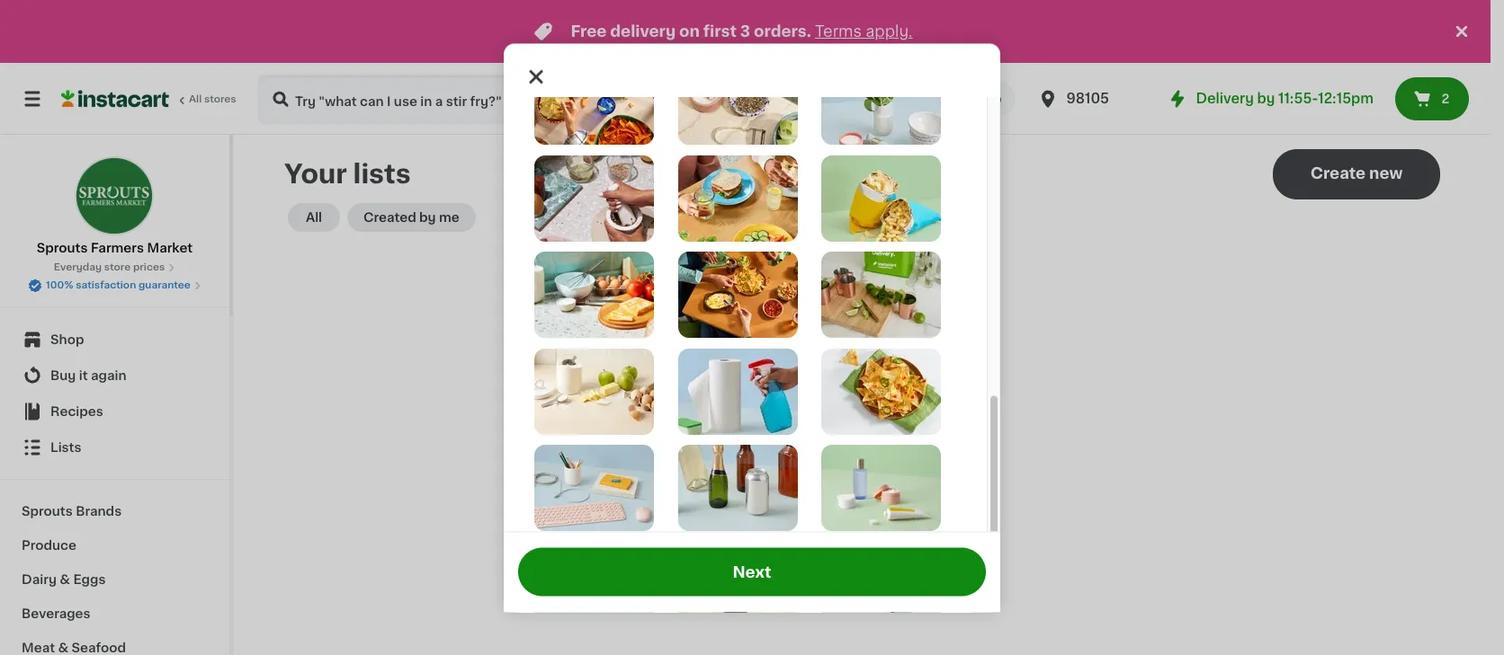 Task type: vqa. For each thing, say whether or not it's contained in the screenshot.
deactivate within the The "If You Have Items In An Active Family Cart, Complete Your Order Or Switch The Cart To A Personal Cart Before Deactivating Your Family Account. If You Deactivate Before Completing The Order Or Switching The Cart, You Lose All Of The Items In Your Cart."
no



Task type: locate. For each thing, give the bounding box(es) containing it.
lists down recipes
[[50, 442, 81, 454]]

by for delivery
[[1257, 92, 1275, 105]]

1 horizontal spatial lists
[[844, 436, 877, 451]]

yet
[[881, 436, 907, 451]]

delivery inside delivery "button"
[[872, 93, 927, 105]]

sprouts
[[37, 242, 88, 255], [22, 506, 73, 518]]

1 vertical spatial create
[[815, 496, 869, 510]]

create for create a list
[[815, 496, 869, 510]]

pickup
[[957, 93, 1002, 105]]

all down your
[[306, 211, 322, 224]]

create inside create new button
[[1311, 166, 1366, 181]]

sprouts for sprouts brands
[[22, 506, 73, 518]]

market
[[147, 242, 193, 255]]

a water bottle, yoga block, stretch band, and ear buds. image
[[822, 542, 941, 629]]

1 horizontal spatial create
[[1311, 166, 1366, 181]]

0 horizontal spatial delivery
[[872, 93, 927, 105]]

0 vertical spatial all
[[189, 94, 202, 104]]

by inside "button"
[[419, 211, 436, 224]]

meat & seafood link
[[11, 632, 219, 656]]

pickup button
[[943, 81, 1016, 117]]

1 horizontal spatial all
[[306, 211, 322, 224]]

bowl of nachos covered in cheese. image
[[822, 349, 941, 436]]

create left a
[[815, 496, 869, 510]]

lists
[[353, 161, 411, 187], [844, 436, 877, 451]]

all left the stores
[[189, 94, 202, 104]]

2
[[1442, 93, 1450, 105]]

3
[[740, 24, 750, 39]]

everyday store prices link
[[54, 261, 176, 275]]

a person with white painted nails grinding some spices with a mortar and pestle. image
[[534, 156, 654, 242]]

sprouts up produce at the left of page
[[22, 506, 73, 518]]

shop
[[50, 334, 84, 346]]

lists for your
[[353, 161, 411, 187]]

by left 11:55-
[[1257, 92, 1275, 105]]

your
[[284, 161, 347, 187]]

stores
[[204, 94, 236, 104]]

produce
[[22, 540, 76, 552]]

delivery down apply.
[[872, 93, 927, 105]]

0 vertical spatial &
[[60, 574, 70, 587]]

1 vertical spatial &
[[58, 642, 68, 655]]

1 vertical spatial sprouts
[[22, 506, 73, 518]]

a blue can, a silver can, an empty bottle, an empty champagne bottle, and two brown glass bottles. image
[[678, 446, 798, 532]]

lists up will
[[844, 436, 877, 451]]

buy it again
[[50, 370, 127, 382]]

sprouts up everyday
[[37, 242, 88, 255]]

1 vertical spatial all
[[306, 211, 322, 224]]

0 vertical spatial create
[[1311, 166, 1366, 181]]

will
[[857, 456, 877, 469]]

1 vertical spatial by
[[419, 211, 436, 224]]

by left me
[[419, 211, 436, 224]]

None search field
[[257, 74, 833, 124]]

lists
[[50, 442, 81, 454], [753, 456, 783, 469]]

100% satisfaction guarantee button
[[28, 275, 201, 293]]

sprouts inside "link"
[[37, 242, 88, 255]]

delivery for delivery
[[872, 93, 927, 105]]

delivery left 11:55-
[[1196, 92, 1254, 105]]

satisfaction
[[76, 281, 136, 291]]

delivery for delivery by 11:55-12:15pm
[[1196, 92, 1254, 105]]

everyday
[[54, 263, 102, 273]]

on
[[679, 24, 700, 39]]

beverages link
[[11, 597, 219, 632]]

all inside 'link'
[[189, 94, 202, 104]]

1 horizontal spatial delivery
[[1196, 92, 1254, 105]]

0 horizontal spatial lists
[[50, 442, 81, 454]]

1 vertical spatial lists
[[844, 436, 877, 451]]

lists inside no lists yet lists you create will be saved here.
[[844, 436, 877, 451]]

0 vertical spatial lists
[[50, 442, 81, 454]]

by for created
[[419, 211, 436, 224]]

0 horizontal spatial create
[[815, 496, 869, 510]]

dairy & eggs link
[[11, 563, 219, 597]]

saved
[[900, 456, 937, 469]]

all stores
[[189, 94, 236, 104]]

0 horizontal spatial by
[[419, 211, 436, 224]]

all button
[[288, 203, 340, 232]]

delivery
[[1196, 92, 1254, 105], [872, 93, 927, 105]]

lists left you
[[753, 456, 783, 469]]

terms apply. link
[[815, 24, 913, 39]]

sprouts brands link
[[11, 495, 219, 529]]

delivery by 11:55-12:15pm link
[[1167, 88, 1374, 110]]

farmers
[[91, 242, 144, 255]]

0 horizontal spatial all
[[189, 94, 202, 104]]

lists up created
[[353, 161, 411, 187]]

0 vertical spatial by
[[1257, 92, 1275, 105]]

beverages
[[22, 608, 90, 621]]

sprouts farmers market link
[[37, 157, 193, 257]]

&
[[60, 574, 70, 587], [58, 642, 68, 655]]

your lists
[[284, 161, 411, 187]]

cotton pads, ointment, cream, and bottle of liquid. image
[[822, 446, 941, 532]]

prices
[[133, 263, 165, 273]]

1 horizontal spatial by
[[1257, 92, 1275, 105]]

0 vertical spatial sprouts
[[37, 242, 88, 255]]

produce link
[[11, 529, 219, 563]]

2 button
[[1395, 77, 1469, 121]]

an assortment of glasses increasing in height with various cocktails. image
[[678, 542, 798, 629]]

& left eggs
[[60, 574, 70, 587]]

lists for no
[[844, 436, 877, 451]]

create
[[1311, 166, 1366, 181], [815, 496, 869, 510]]

sprouts farmers market
[[37, 242, 193, 255]]

buy
[[50, 370, 76, 382]]

& right meat on the left of page
[[58, 642, 68, 655]]

delivery inside delivery by 11:55-12:15pm link
[[1196, 92, 1254, 105]]

create inside create a list 'link'
[[815, 496, 869, 510]]

100% satisfaction guarantee
[[46, 281, 191, 291]]

you
[[786, 456, 810, 469]]

delivery button
[[856, 81, 943, 117]]

here.
[[940, 456, 972, 469]]

create new
[[1311, 166, 1403, 181]]

create left new
[[1311, 166, 1366, 181]]

100%
[[46, 281, 73, 291]]

by
[[1257, 92, 1275, 105], [419, 211, 436, 224]]

sprouts brands
[[22, 506, 122, 518]]

0 horizontal spatial lists
[[353, 161, 411, 187]]

all
[[189, 94, 202, 104], [306, 211, 322, 224]]

12:15pm
[[1318, 92, 1374, 105]]

98105
[[1066, 92, 1109, 105]]

0 vertical spatial lists
[[353, 161, 411, 187]]

all inside "button"
[[306, 211, 322, 224]]

dairy
[[22, 574, 57, 587]]

a marble tabletop with a wooden cutting board of cut limes, copper cups, and vodka bottles. image
[[822, 253, 941, 339]]

sprouts for sprouts farmers market
[[37, 242, 88, 255]]

lists link
[[11, 430, 219, 466]]

1 horizontal spatial lists
[[753, 456, 783, 469]]

buy it again link
[[11, 358, 219, 394]]

1 vertical spatial lists
[[753, 456, 783, 469]]



Task type: describe. For each thing, give the bounding box(es) containing it.
everyday store prices
[[54, 263, 165, 273]]

create
[[813, 456, 853, 469]]

no lists yet lists you create will be saved here.
[[753, 436, 972, 469]]

list_add_items dialog
[[504, 0, 1000, 639]]

pressed powder, foundation, lip stick, and makeup brushes. image
[[534, 542, 654, 629]]

again
[[91, 370, 127, 382]]

limited time offer region
[[0, 0, 1451, 63]]

create a list link
[[815, 493, 909, 513]]

recipes link
[[11, 394, 219, 430]]

& for meat
[[58, 642, 68, 655]]

me
[[439, 211, 460, 224]]

a bulb of garlic, a bowl of salt, a bowl of pepper, a bowl of cut celery. image
[[678, 59, 798, 146]]

no
[[818, 436, 841, 451]]

free delivery on first 3 orders. terms apply.
[[571, 24, 913, 39]]

meat & seafood
[[22, 642, 126, 655]]

created by me
[[363, 211, 460, 224]]

all for all stores
[[189, 94, 202, 104]]

a table with people sitting around it with a bowl of potato chips, doritos, and cheetos. image
[[534, 59, 654, 146]]

it
[[79, 370, 88, 382]]

guarantee
[[138, 281, 191, 291]]

eggs
[[73, 574, 106, 587]]

two bags of chips open. image
[[822, 156, 941, 242]]

delivery
[[610, 24, 676, 39]]

new
[[1369, 166, 1403, 181]]

meat
[[22, 642, 55, 655]]

created by me button
[[347, 203, 476, 232]]

instacart logo image
[[61, 88, 169, 110]]

all for all
[[306, 211, 322, 224]]

free
[[571, 24, 607, 39]]

create for create new
[[1311, 166, 1366, 181]]

a jar of flour, a stick of sliced butter, 3 granny smith apples, a carton of 7 eggs. image
[[534, 349, 654, 436]]

a small white vase of pink tulips, a stack of 3 white bowls, and a rolled napkin. image
[[822, 59, 941, 146]]

next button
[[518, 548, 986, 597]]

a table with people sitting around it with nachos and cheese, guacamole, and mixed chips. image
[[678, 253, 798, 339]]

delivery by 11:55-12:15pm
[[1196, 92, 1374, 105]]

a keyboard, mouse, notebook, cup of pencils, wire cable. image
[[534, 446, 654, 532]]

a table with two people sitting around it eating sandwiches with 2 glasses of lemon water, and cut vegetables on a plate. image
[[678, 156, 798, 242]]

recipes
[[50, 406, 103, 418]]

terms
[[815, 24, 862, 39]]

11:55-
[[1278, 92, 1318, 105]]

created
[[363, 211, 416, 224]]

create new button
[[1273, 149, 1440, 200]]

a
[[873, 496, 882, 510]]

lists inside no lists yet lists you create will be saved here.
[[753, 456, 783, 469]]

dairy & eggs
[[22, 574, 106, 587]]

a small bottle of milk, a bowl and a whisk, a carton of 6 eggs, a bunch of tomatoes on the vine, sliced cheese, a head of lettuce, and a loaf of bread. image
[[534, 253, 654, 339]]

apply.
[[866, 24, 913, 39]]

shop link
[[11, 322, 219, 358]]

brands
[[76, 506, 122, 518]]

store
[[104, 263, 131, 273]]

all stores link
[[61, 74, 238, 124]]

a roll of paper towels, a person holding a spray bottle of blue cleaning solution, and a sponge. image
[[678, 349, 798, 436]]

sprouts farmers market logo image
[[75, 157, 154, 236]]

list
[[886, 496, 909, 510]]

& for dairy
[[60, 574, 70, 587]]

service type group
[[856, 81, 1016, 117]]

seafood
[[72, 642, 126, 655]]

be
[[880, 456, 896, 469]]

98105 button
[[1038, 74, 1146, 124]]

orders.
[[754, 24, 811, 39]]

first
[[703, 24, 737, 39]]

next
[[733, 565, 771, 580]]

create a list
[[815, 496, 909, 510]]



